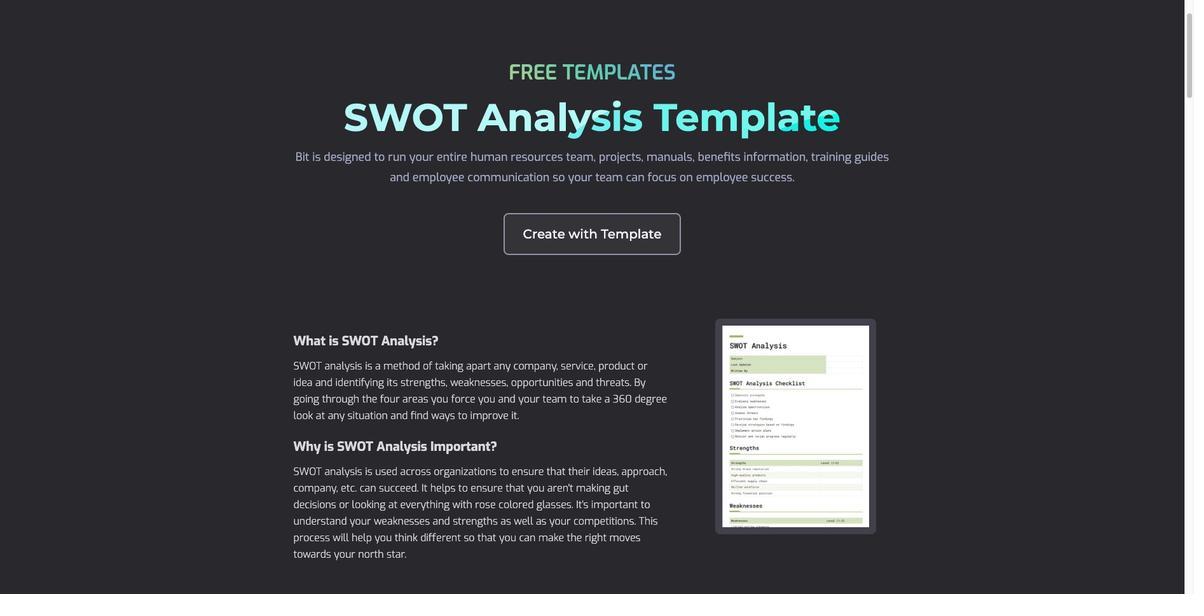 Task type: vqa. For each thing, say whether or not it's contained in the screenshot.
topmost document
no



Task type: locate. For each thing, give the bounding box(es) containing it.
1 horizontal spatial as
[[536, 515, 547, 528]]

0 horizontal spatial at
[[316, 409, 325, 422]]

1 horizontal spatial analysis
[[478, 94, 643, 141]]

any right apart
[[494, 359, 511, 373]]

1 vertical spatial at
[[389, 498, 398, 512]]

is inside swot analysis is a method of taking apart any company, service, product or idea and identifying its strengths, weaknesses, opportunities and threats. by going through the four areas you force you and your team to take a 360 degree look at any situation and find ways to improve it.
[[365, 359, 373, 373]]

with up strengths
[[453, 498, 473, 512]]

you left aren't
[[528, 482, 545, 495]]

a
[[375, 359, 381, 373], [605, 393, 610, 406]]

as left well
[[501, 515, 512, 528]]

1 horizontal spatial so
[[553, 170, 565, 185]]

or up by
[[638, 359, 648, 373]]

to
[[374, 150, 385, 165], [570, 393, 580, 406], [458, 409, 468, 422], [500, 465, 509, 478], [459, 482, 468, 495], [641, 498, 651, 512]]

analysis inside swot analysis is a method of taking apart any company, service, product or idea and identifying its strengths, weaknesses, opportunities and threats. by going through the four areas you force you and your team to take a 360 degree look at any situation and find ways to improve it.
[[325, 359, 363, 373]]

force
[[451, 393, 476, 406]]

or down etc.
[[339, 498, 349, 512]]

why is swot analysis important?
[[294, 438, 498, 456]]

1 vertical spatial analysis
[[325, 465, 363, 478]]

analysis
[[325, 359, 363, 373], [325, 465, 363, 478]]

your up help at the left bottom of page
[[350, 515, 371, 528]]

at down 'succeed.'
[[389, 498, 398, 512]]

0 vertical spatial analysis
[[325, 359, 363, 373]]

1 horizontal spatial at
[[389, 498, 398, 512]]

company, inside swot analysis is a method of taking apart any company, service, product or idea and identifying its strengths, weaknesses, opportunities and threats. by going through the four areas you force you and your team to take a 360 degree look at any situation and find ways to improve it.
[[514, 359, 558, 373]]

0 vertical spatial with
[[569, 227, 598, 242]]

any down through
[[328, 409, 345, 422]]

company, up decisions
[[294, 482, 338, 495]]

a left 360
[[605, 393, 610, 406]]

1 vertical spatial ensure
[[471, 482, 503, 495]]

1 horizontal spatial any
[[494, 359, 511, 373]]

0 vertical spatial at
[[316, 409, 325, 422]]

improve
[[471, 409, 509, 422]]

1 horizontal spatial team
[[596, 170, 623, 185]]

0 horizontal spatial team
[[543, 393, 567, 406]]

analysis up identifying
[[325, 359, 363, 373]]

areas
[[403, 393, 429, 406]]

company,
[[514, 359, 558, 373], [294, 482, 338, 495]]

can
[[626, 170, 645, 185], [360, 482, 376, 495], [519, 531, 536, 545]]

can up looking
[[360, 482, 376, 495]]

north
[[358, 548, 384, 561]]

swot up the 'idea' at the left bottom of page
[[294, 359, 322, 373]]

0 horizontal spatial ensure
[[471, 482, 503, 495]]

0 horizontal spatial company,
[[294, 482, 338, 495]]

look
[[294, 409, 313, 422]]

1 vertical spatial the
[[567, 531, 582, 545]]

designed
[[324, 150, 371, 165]]

swot inside swot analysis is a method of taking apart any company, service, product or idea and identifying its strengths, weaknesses, opportunities and threats. by going through the four areas you force you and your team to take a 360 degree look at any situation and find ways to improve it.
[[294, 359, 322, 373]]

team
[[596, 170, 623, 185], [543, 393, 567, 406]]

your down will
[[334, 548, 356, 561]]

1 horizontal spatial the
[[567, 531, 582, 545]]

analysis for can
[[325, 465, 363, 478]]

and
[[390, 170, 410, 185], [316, 376, 333, 389], [576, 376, 594, 389], [499, 393, 516, 406], [391, 409, 408, 422], [433, 515, 450, 528]]

is for what
[[329, 333, 339, 350]]

and up "different"
[[433, 515, 450, 528]]

your down glasses.
[[550, 515, 571, 528]]

1 horizontal spatial company,
[[514, 359, 558, 373]]

aren't
[[548, 482, 574, 495]]

swot inside swot analysis is used across organizations to ensure that their ideas, approach, company, etc. can succeed. it helps to ensure that you aren't making gut decisions or looking at everything with rose colored glasses. it's important to understand your weaknesses and strengths as well as your competitions. this process will help you think different so that you can make the right moves towards your north star.
[[294, 465, 322, 478]]

2 as from the left
[[536, 515, 547, 528]]

create with template link
[[504, 213, 681, 255]]

0 horizontal spatial with
[[453, 498, 473, 512]]

analysis inside swot analysis is used across organizations to ensure that their ideas, approach, company, etc. can succeed. it helps to ensure that you aren't making gut decisions or looking at everything with rose colored glasses. it's important to understand your weaknesses and strengths as well as your competitions. this process will help you think different so that you can make the right moves towards your north star.
[[325, 465, 363, 478]]

team down opportunities
[[543, 393, 567, 406]]

employee down entire on the left top
[[413, 170, 465, 185]]

1 vertical spatial company,
[[294, 482, 338, 495]]

1 vertical spatial a
[[605, 393, 610, 406]]

success.
[[752, 170, 795, 185]]

on
[[680, 170, 693, 185]]

so inside the bit is designed to run your entire human resources team, projects, manuals, benefits information, training guides and employee communication so your team can focus on employee success.
[[553, 170, 565, 185]]

can down projects,
[[626, 170, 645, 185]]

0 vertical spatial or
[[638, 359, 648, 373]]

2 horizontal spatial can
[[626, 170, 645, 185]]

0 vertical spatial template
[[654, 94, 841, 141]]

your down team,
[[568, 170, 593, 185]]

is inside the bit is designed to run your entire human resources team, projects, manuals, benefits information, training guides and employee communication so your team can focus on employee success.
[[313, 150, 321, 165]]

ensure up colored
[[512, 465, 544, 478]]

the up the situation
[[362, 393, 378, 406]]

0 vertical spatial can
[[626, 170, 645, 185]]

threats.
[[596, 376, 632, 389]]

0 vertical spatial that
[[547, 465, 566, 478]]

1 vertical spatial so
[[464, 531, 475, 545]]

0 vertical spatial company,
[[514, 359, 558, 373]]

1 vertical spatial team
[[543, 393, 567, 406]]

1 horizontal spatial or
[[638, 359, 648, 373]]

free
[[509, 59, 558, 86]]

swot down the why
[[294, 465, 322, 478]]

0 horizontal spatial can
[[360, 482, 376, 495]]

benefits
[[698, 150, 741, 165]]

1 vertical spatial with
[[453, 498, 473, 512]]

the inside swot analysis is a method of taking apart any company, service, product or idea and identifying its strengths, weaknesses, opportunities and threats. by going through the four areas you force you and your team to take a 360 degree look at any situation and find ways to improve it.
[[362, 393, 378, 406]]

that down strengths
[[478, 531, 497, 545]]

this
[[639, 515, 658, 528]]

it's
[[577, 498, 589, 512]]

1 horizontal spatial with
[[569, 227, 598, 242]]

analysis up team,
[[478, 94, 643, 141]]

0 vertical spatial so
[[553, 170, 565, 185]]

is up identifying
[[365, 359, 373, 373]]

0 horizontal spatial any
[[328, 409, 345, 422]]

etc.
[[341, 482, 357, 495]]

0 horizontal spatial a
[[375, 359, 381, 373]]

focus
[[648, 170, 677, 185]]

1 vertical spatial that
[[506, 482, 525, 495]]

and down run
[[390, 170, 410, 185]]

team down projects,
[[596, 170, 623, 185]]

ensure
[[512, 465, 544, 478], [471, 482, 503, 495]]

ways
[[432, 409, 455, 422]]

or
[[638, 359, 648, 373], [339, 498, 349, 512]]

is left used
[[365, 465, 373, 478]]

0 horizontal spatial as
[[501, 515, 512, 528]]

find
[[411, 409, 429, 422]]

0 horizontal spatial employee
[[413, 170, 465, 185]]

analysis
[[478, 94, 643, 141], [377, 438, 427, 456]]

weaknesses
[[374, 515, 430, 528]]

swot
[[344, 94, 467, 141], [342, 333, 378, 350], [294, 359, 322, 373], [337, 438, 374, 456], [294, 465, 322, 478]]

so down resources
[[553, 170, 565, 185]]

help
[[352, 531, 372, 545]]

the
[[362, 393, 378, 406], [567, 531, 582, 545]]

through
[[322, 393, 360, 406]]

template
[[654, 94, 841, 141], [601, 227, 662, 242]]

1 vertical spatial any
[[328, 409, 345, 422]]

rose
[[475, 498, 496, 512]]

and down service,
[[576, 376, 594, 389]]

template for swot analysis template
[[654, 94, 841, 141]]

analysis up etc.
[[325, 465, 363, 478]]

the left right
[[567, 531, 582, 545]]

0 vertical spatial the
[[362, 393, 378, 406]]

to up "this"
[[641, 498, 651, 512]]

glasses.
[[537, 498, 574, 512]]

looking
[[352, 498, 386, 512]]

swot up run
[[344, 94, 467, 141]]

is inside swot analysis is used across organizations to ensure that their ideas, approach, company, etc. can succeed. it helps to ensure that you aren't making gut decisions or looking at everything with rose colored glasses. it's important to understand your weaknesses and strengths as well as your competitions. this process will help you think different so that you can make the right moves towards your north star.
[[365, 465, 373, 478]]

and up it. on the bottom of the page
[[499, 393, 516, 406]]

helps
[[431, 482, 456, 495]]

2 horizontal spatial that
[[547, 465, 566, 478]]

2 analysis from the top
[[325, 465, 363, 478]]

can inside the bit is designed to run your entire human resources team, projects, manuals, benefits information, training guides and employee communication so your team can focus on employee success.
[[626, 170, 645, 185]]

0 horizontal spatial analysis
[[377, 438, 427, 456]]

to left run
[[374, 150, 385, 165]]

0 horizontal spatial that
[[478, 531, 497, 545]]

your down opportunities
[[519, 393, 540, 406]]

1 vertical spatial or
[[339, 498, 349, 512]]

bit is designed to run your entire human resources team, projects, manuals, benefits information, training guides and employee communication so your team can focus on employee success.
[[296, 150, 890, 185]]

is right the why
[[324, 438, 334, 456]]

2 vertical spatial can
[[519, 531, 536, 545]]

is
[[313, 150, 321, 165], [329, 333, 339, 350], [365, 359, 373, 373], [324, 438, 334, 456], [365, 465, 373, 478]]

make
[[539, 531, 564, 545]]

at
[[316, 409, 325, 422], [389, 498, 398, 512]]

1 analysis from the top
[[325, 359, 363, 373]]

1 vertical spatial template
[[601, 227, 662, 242]]

employee
[[413, 170, 465, 185], [696, 170, 748, 185]]

so down strengths
[[464, 531, 475, 545]]

is right what on the bottom left of the page
[[329, 333, 339, 350]]

is for bit
[[313, 150, 321, 165]]

employee down benefits
[[696, 170, 748, 185]]

you up north at the left
[[375, 531, 392, 545]]

template for create with template
[[601, 227, 662, 242]]

used
[[375, 465, 398, 478]]

you
[[431, 393, 449, 406], [478, 393, 496, 406], [528, 482, 545, 495], [375, 531, 392, 545], [499, 531, 517, 545]]

so inside swot analysis is used across organizations to ensure that their ideas, approach, company, etc. can succeed. it helps to ensure that you aren't making gut decisions or looking at everything with rose colored glasses. it's important to understand your weaknesses and strengths as well as your competitions. this process will help you think different so that you can make the right moves towards your north star.
[[464, 531, 475, 545]]

swot up identifying
[[342, 333, 378, 350]]

at right 'look'
[[316, 409, 325, 422]]

swot analysis template
[[344, 94, 841, 141]]

take
[[582, 393, 602, 406]]

0 horizontal spatial or
[[339, 498, 349, 512]]

as right well
[[536, 515, 547, 528]]

why
[[294, 438, 321, 456]]

well
[[514, 515, 534, 528]]

can down well
[[519, 531, 536, 545]]

0 horizontal spatial so
[[464, 531, 475, 545]]

analysis up "across"
[[377, 438, 427, 456]]

2 vertical spatial that
[[478, 531, 497, 545]]

0 vertical spatial team
[[596, 170, 623, 185]]

idea
[[294, 376, 313, 389]]

swot for swot analysis is a method of taking apart any company, service, product or idea and identifying its strengths, weaknesses, opportunities and threats. by going through the four areas you force you and your team to take a 360 degree look at any situation and find ways to improve it.
[[294, 359, 322, 373]]

is right bit
[[313, 150, 321, 165]]

with right create
[[569, 227, 598, 242]]

bit
[[296, 150, 310, 165]]

a left 'method'
[[375, 359, 381, 373]]

1 horizontal spatial employee
[[696, 170, 748, 185]]

ensure up rose
[[471, 482, 503, 495]]

moves
[[610, 531, 641, 545]]

projects,
[[599, 150, 644, 165]]

1 vertical spatial analysis
[[377, 438, 427, 456]]

think
[[395, 531, 418, 545]]

at inside swot analysis is a method of taking apart any company, service, product or idea and identifying its strengths, weaknesses, opportunities and threats. by going through the four areas you force you and your team to take a 360 degree look at any situation and find ways to improve it.
[[316, 409, 325, 422]]

as
[[501, 515, 512, 528], [536, 515, 547, 528]]

important?
[[431, 438, 498, 456]]

that up colored
[[506, 482, 525, 495]]

any
[[494, 359, 511, 373], [328, 409, 345, 422]]

is for why
[[324, 438, 334, 456]]

swot analysis is used across organizations to ensure that their ideas, approach, company, etc. can succeed. it helps to ensure that you aren't making gut decisions or looking at everything with rose colored glasses. it's important to understand your weaknesses and strengths as well as your competitions. this process will help you think different so that you can make the right moves towards your north star.
[[294, 465, 668, 561]]

with
[[569, 227, 598, 242], [453, 498, 473, 512]]

to down the organizations
[[459, 482, 468, 495]]

that up aren't
[[547, 465, 566, 478]]

1 horizontal spatial ensure
[[512, 465, 544, 478]]

towards
[[294, 548, 331, 561]]

1 horizontal spatial a
[[605, 393, 610, 406]]

what
[[294, 333, 326, 350]]

company, up opportunities
[[514, 359, 558, 373]]

0 horizontal spatial the
[[362, 393, 378, 406]]

swot down the situation
[[337, 438, 374, 456]]



Task type: describe. For each thing, give the bounding box(es) containing it.
it.
[[512, 409, 520, 422]]

0 vertical spatial ensure
[[512, 465, 544, 478]]

at inside swot analysis is used across organizations to ensure that their ideas, approach, company, etc. can succeed. it helps to ensure that you aren't making gut decisions or looking at everything with rose colored glasses. it's important to understand your weaknesses and strengths as well as your competitions. this process will help you think different so that you can make the right moves towards your north star.
[[389, 498, 398, 512]]

analysis?
[[382, 333, 439, 350]]

apart
[[466, 359, 491, 373]]

and right the 'idea' at the left bottom of page
[[316, 376, 333, 389]]

of
[[423, 359, 433, 373]]

opportunities
[[511, 376, 573, 389]]

strengths
[[453, 515, 498, 528]]

method
[[384, 359, 420, 373]]

gut
[[614, 482, 629, 495]]

manuals,
[[647, 150, 695, 165]]

taking
[[435, 359, 464, 373]]

to up colored
[[500, 465, 509, 478]]

guides
[[855, 150, 890, 165]]

your right run
[[410, 150, 434, 165]]

you down well
[[499, 531, 517, 545]]

1 horizontal spatial that
[[506, 482, 525, 495]]

or inside swot analysis is a method of taking apart any company, service, product or idea and identifying its strengths, weaknesses, opportunities and threats. by going through the four areas you force you and your team to take a 360 degree look at any situation and find ways to improve it.
[[638, 359, 648, 373]]

its
[[387, 376, 398, 389]]

decisions
[[294, 498, 336, 512]]

different
[[421, 531, 461, 545]]

your inside swot analysis is a method of taking apart any company, service, product or idea and identifying its strengths, weaknesses, opportunities and threats. by going through the four areas you force you and your team to take a 360 degree look at any situation and find ways to improve it.
[[519, 393, 540, 406]]

four
[[380, 393, 400, 406]]

weaknesses,
[[451, 376, 509, 389]]

what is swot analysis?
[[294, 333, 439, 350]]

2 employee from the left
[[696, 170, 748, 185]]

swot analysis is a method of taking apart any company, service, product or idea and identifying its strengths, weaknesses, opportunities and threats. by going through the four areas you force you and your team to take a 360 degree look at any situation and find ways to improve it.
[[294, 359, 667, 422]]

to inside the bit is designed to run your entire human resources team, projects, manuals, benefits information, training guides and employee communication so your team can focus on employee success.
[[374, 150, 385, 165]]

right
[[585, 531, 607, 545]]

create
[[523, 227, 566, 242]]

across
[[401, 465, 431, 478]]

strengths,
[[401, 376, 448, 389]]

resources
[[511, 150, 563, 165]]

1 employee from the left
[[413, 170, 465, 185]]

ideas,
[[593, 465, 619, 478]]

entire
[[437, 150, 468, 165]]

you up improve at the bottom
[[478, 393, 496, 406]]

star.
[[387, 548, 407, 561]]

swot for swot analysis is used across organizations to ensure that their ideas, approach, company, etc. can succeed. it helps to ensure that you aren't making gut decisions or looking at everything with rose colored glasses. it's important to understand your weaknesses and strengths as well as your competitions. this process will help you think different so that you can make the right moves towards your north star.
[[294, 465, 322, 478]]

their
[[569, 465, 590, 478]]

0 vertical spatial any
[[494, 359, 511, 373]]

competitions.
[[574, 515, 637, 528]]

run
[[388, 150, 407, 165]]

1 horizontal spatial can
[[519, 531, 536, 545]]

create with template
[[523, 227, 662, 242]]

communication
[[468, 170, 550, 185]]

degree
[[635, 393, 667, 406]]

identifying
[[336, 376, 384, 389]]

it
[[422, 482, 428, 495]]

going
[[294, 393, 319, 406]]

0 vertical spatial analysis
[[478, 94, 643, 141]]

1 vertical spatial can
[[360, 482, 376, 495]]

templates
[[563, 59, 676, 86]]

important
[[592, 498, 638, 512]]

analysis for and
[[325, 359, 363, 373]]

free templates
[[509, 59, 676, 86]]

colored
[[499, 498, 534, 512]]

1 as from the left
[[501, 515, 512, 528]]

product
[[599, 359, 635, 373]]

and inside the bit is designed to run your entire human resources team, projects, manuals, benefits information, training guides and employee communication so your team can focus on employee success.
[[390, 170, 410, 185]]

will
[[333, 531, 349, 545]]

understand
[[294, 515, 347, 528]]

swot analysis template image
[[716, 319, 877, 535]]

process
[[294, 531, 330, 545]]

team inside swot analysis is a method of taking apart any company, service, product or idea and identifying its strengths, weaknesses, opportunities and threats. by going through the four areas you force you and your team to take a 360 degree look at any situation and find ways to improve it.
[[543, 393, 567, 406]]

service,
[[561, 359, 596, 373]]

organizations
[[434, 465, 497, 478]]

the inside swot analysis is used across organizations to ensure that their ideas, approach, company, etc. can succeed. it helps to ensure that you aren't making gut decisions or looking at everything with rose colored glasses. it's important to understand your weaknesses and strengths as well as your competitions. this process will help you think different so that you can make the right moves towards your north star.
[[567, 531, 582, 545]]

information,
[[744, 150, 809, 165]]

0 vertical spatial a
[[375, 359, 381, 373]]

and inside swot analysis is used across organizations to ensure that their ideas, approach, company, etc. can succeed. it helps to ensure that you aren't making gut decisions or looking at everything with rose colored glasses. it's important to understand your weaknesses and strengths as well as your competitions. this process will help you think different so that you can make the right moves towards your north star.
[[433, 515, 450, 528]]

360
[[613, 393, 632, 406]]

with inside swot analysis is used across organizations to ensure that their ideas, approach, company, etc. can succeed. it helps to ensure that you aren't making gut decisions or looking at everything with rose colored glasses. it's important to understand your weaknesses and strengths as well as your competitions. this process will help you think different so that you can make the right moves towards your north star.
[[453, 498, 473, 512]]

you up ways
[[431, 393, 449, 406]]

approach,
[[622, 465, 668, 478]]

everything
[[401, 498, 450, 512]]

team inside the bit is designed to run your entire human resources team, projects, manuals, benefits information, training guides and employee communication so your team can focus on employee success.
[[596, 170, 623, 185]]

to down force
[[458, 409, 468, 422]]

team,
[[566, 150, 596, 165]]

and down four
[[391, 409, 408, 422]]

human
[[471, 150, 508, 165]]

to left take
[[570, 393, 580, 406]]

by
[[635, 376, 646, 389]]

situation
[[348, 409, 388, 422]]

company, inside swot analysis is used across organizations to ensure that their ideas, approach, company, etc. can succeed. it helps to ensure that you aren't making gut decisions or looking at everything with rose colored glasses. it's important to understand your weaknesses and strengths as well as your competitions. this process will help you think different so that you can make the right moves towards your north star.
[[294, 482, 338, 495]]

making
[[576, 482, 611, 495]]

training
[[812, 150, 852, 165]]

or inside swot analysis is used across organizations to ensure that their ideas, approach, company, etc. can succeed. it helps to ensure that you aren't making gut decisions or looking at everything with rose colored glasses. it's important to understand your weaknesses and strengths as well as your competitions. this process will help you think different so that you can make the right moves towards your north star.
[[339, 498, 349, 512]]

succeed.
[[379, 482, 419, 495]]

swot for swot analysis template
[[344, 94, 467, 141]]



